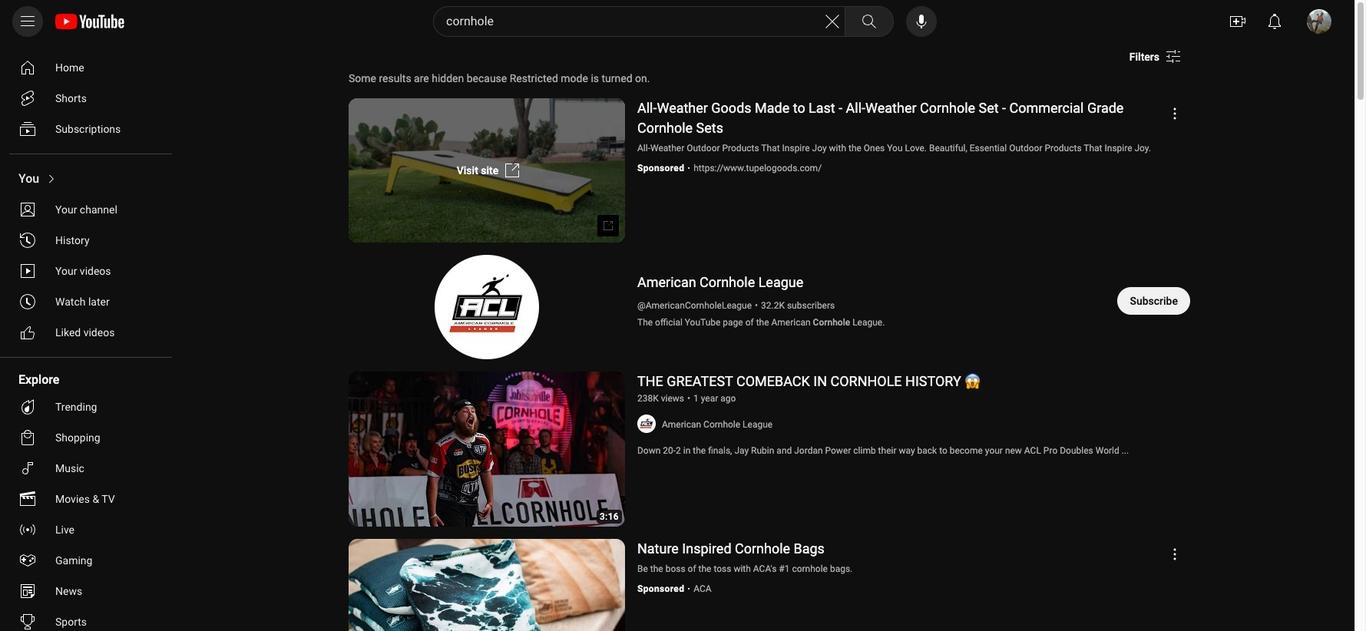 Task type: describe. For each thing, give the bounding box(es) containing it.
go to channel image
[[637, 415, 656, 433]]

9 option from the top
[[9, 317, 166, 348]]

avatar image image
[[1307, 9, 1332, 34]]

6 option from the top
[[9, 225, 166, 256]]

4 option from the top
[[9, 164, 166, 194]]

16 option from the top
[[9, 576, 166, 607]]

11 option from the top
[[9, 422, 166, 453]]

15 option from the top
[[9, 545, 166, 576]]



Task type: vqa. For each thing, say whether or not it's contained in the screenshot.
11 months ago link
no



Task type: locate. For each thing, give the bounding box(es) containing it.
option
[[9, 52, 166, 83], [9, 83, 166, 114], [9, 114, 166, 144], [9, 164, 166, 194], [9, 194, 166, 225], [9, 225, 166, 256], [9, 256, 166, 286], [9, 286, 166, 317], [9, 317, 166, 348], [9, 392, 166, 422], [9, 422, 166, 453], [9, 453, 166, 484], [9, 484, 166, 515], [9, 515, 166, 545], [9, 545, 166, 576], [9, 576, 166, 607], [9, 607, 166, 631]]

None text field
[[1130, 51, 1160, 63], [457, 165, 499, 177], [1130, 51, 1160, 63], [457, 165, 499, 177]]

5 option from the top
[[9, 194, 166, 225]]

None text field
[[1130, 295, 1178, 308]]

2 option from the top
[[9, 83, 166, 114]]

17 option from the top
[[9, 607, 166, 631]]

10 option from the top
[[9, 392, 166, 422]]

None search field
[[405, 6, 897, 37]]

3 minutes, 16 seconds element
[[600, 513, 619, 522]]

the greatest comeback in cornhole history 😱 by american cornhole league 238,547 views 1 year ago 3 minutes, 16 seconds element
[[637, 374, 981, 390]]

1 option from the top
[[9, 52, 166, 83]]

12 option from the top
[[9, 453, 166, 484]]

3 option from the top
[[9, 114, 166, 144]]

8 option from the top
[[9, 286, 166, 317]]

13 option from the top
[[9, 484, 166, 515]]

7 option from the top
[[9, 256, 166, 286]]

Search text field
[[446, 12, 823, 31]]

14 option from the top
[[9, 515, 166, 545]]



